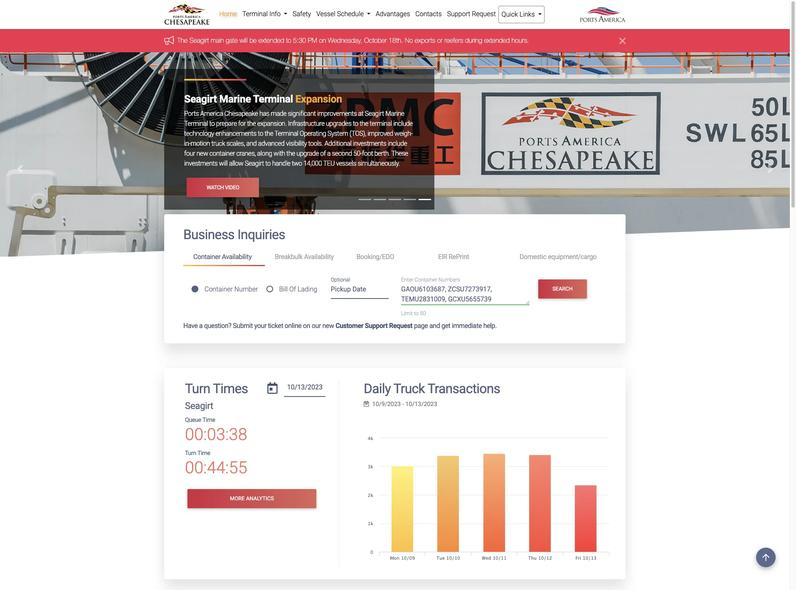Task type: describe. For each thing, give the bounding box(es) containing it.
these
[[391, 150, 408, 158]]

contacts link
[[413, 6, 444, 22]]

has
[[259, 110, 269, 118]]

0 vertical spatial marine
[[219, 93, 251, 105]]

optional
[[331, 277, 350, 283]]

times
[[213, 381, 248, 397]]

seagirt up terminal in the left top of the page
[[365, 110, 384, 118]]

watch video link
[[187, 178, 259, 197]]

will inside the ports america chesapeake has made significant improvements at seagirt marine terminal to                          prepare for the expansion. infrastructure upgrades to the terminal include technology                          enhancements to the terminal operating system (tos), improved weigh- in-motion truck scales,                          and advanced visibility tools. additional investments include four new container cranes,                          along with the upgrade of a second 50-foot berth. these investments will allow seagirt                          to handle two 14,000 teu vessels simultaneously.
[[219, 160, 228, 168]]

support request link
[[444, 6, 499, 22]]

handle
[[272, 160, 290, 168]]

page
[[414, 322, 428, 330]]

vessels
[[336, 160, 356, 168]]

expansion
[[295, 93, 342, 105]]

truck
[[211, 140, 225, 148]]

terminal info
[[242, 10, 282, 18]]

have
[[183, 322, 198, 330]]

technology
[[184, 130, 214, 138]]

breakbulk
[[275, 253, 303, 261]]

search
[[552, 286, 573, 292]]

home
[[219, 10, 237, 18]]

schedule
[[337, 10, 364, 18]]

teu
[[323, 160, 335, 168]]

and inside main content
[[429, 322, 440, 330]]

booking/edo link
[[347, 250, 428, 265]]

safety
[[293, 10, 311, 18]]

of
[[289, 286, 296, 293]]

booking/edo
[[356, 253, 394, 261]]

terminal
[[370, 120, 392, 128]]

marine inside the ports america chesapeake has made significant improvements at seagirt marine terminal to                          prepare for the expansion. infrastructure upgrades to the terminal include technology                          enhancements to the terminal operating system (tos), improved weigh- in-motion truck scales,                          and advanced visibility tools. additional investments include four new container cranes,                          along with the upgrade of a second 50-foot berth. these investments will allow seagirt                          to handle two 14,000 teu vessels simultaneously.
[[385, 110, 404, 118]]

quick links
[[502, 10, 536, 18]]

time for 00:44:55
[[197, 450, 210, 457]]

reefers
[[445, 37, 463, 44]]

a inside main content
[[199, 322, 203, 330]]

motion
[[191, 140, 210, 148]]

daily truck transactions
[[364, 381, 500, 397]]

hours.
[[512, 37, 529, 44]]

0 vertical spatial investments
[[353, 140, 386, 148]]

enter container numbers
[[401, 277, 460, 283]]

-
[[402, 401, 404, 408]]

10/13/2023
[[405, 401, 437, 408]]

upgrades
[[326, 120, 351, 128]]

daily
[[364, 381, 391, 397]]

wednesday,
[[328, 37, 363, 44]]

10/9/2023 - 10/13/2023
[[372, 401, 437, 408]]

the seagirt main gate will be extended to 5:30 pm on wednesday, october 18th.  no exports or reefers during extended hours. alert
[[0, 29, 790, 53]]

breakbulk availability
[[275, 253, 334, 261]]

turn for turn time 00:44:55
[[185, 450, 196, 457]]

the up advanced
[[265, 130, 273, 138]]

lading
[[298, 286, 317, 293]]

seagirt inside main content
[[185, 401, 213, 412]]

links
[[520, 10, 535, 18]]

domestic
[[520, 253, 547, 261]]

50
[[420, 311, 426, 317]]

seagirt down 'cranes,'
[[245, 160, 264, 168]]

to up (tos),
[[353, 120, 358, 128]]

eir reprint link
[[428, 250, 510, 265]]

turn time 00:44:55
[[185, 450, 247, 478]]

on inside "alert"
[[319, 37, 326, 44]]

will inside "alert"
[[240, 37, 248, 44]]

of
[[320, 150, 326, 158]]

the down at
[[360, 120, 368, 128]]

vessel
[[316, 10, 335, 18]]

watch
[[207, 185, 224, 191]]

domestic equipment/cargo
[[520, 253, 597, 261]]

reprint
[[449, 253, 469, 261]]

Enter Container Numbers text field
[[401, 285, 529, 305]]

the seagirt main gate will be extended to 5:30 pm on wednesday, october 18th.  no exports or reefers during extended hours.
[[178, 37, 529, 44]]

to inside "alert"
[[286, 37, 291, 44]]

expansion.
[[257, 120, 287, 128]]

14,000
[[303, 160, 322, 168]]

a inside the ports america chesapeake has made significant improvements at seagirt marine terminal to                          prepare for the expansion. infrastructure upgrades to the terminal include technology                          enhancements to the terminal operating system (tos), improved weigh- in-motion truck scales,                          and advanced visibility tools. additional investments include four new container cranes,                          along with the upgrade of a second 50-foot berth. these investments will allow seagirt                          to handle two 14,000 teu vessels simultaneously.
[[327, 150, 331, 158]]

prepare
[[216, 120, 237, 128]]

during
[[465, 37, 482, 44]]

safety link
[[290, 6, 314, 22]]

customer support request link
[[336, 322, 413, 330]]

limit
[[401, 311, 413, 317]]

to inside main content
[[414, 311, 419, 317]]

seagirt up ports
[[184, 93, 217, 105]]

seagirt inside "alert"
[[190, 37, 209, 44]]

1 vertical spatial support
[[365, 322, 388, 330]]

terminal info link
[[240, 6, 290, 22]]

get
[[441, 322, 450, 330]]

quick
[[502, 10, 518, 18]]

close image
[[619, 36, 626, 46]]

additional
[[324, 140, 351, 148]]

truck
[[394, 381, 425, 397]]

four
[[184, 150, 195, 158]]

turn times
[[185, 381, 248, 397]]

cranes,
[[236, 150, 256, 158]]

domestic equipment/cargo link
[[510, 250, 607, 265]]

terminal up technology
[[184, 120, 208, 128]]

transactions
[[428, 381, 500, 397]]

have a question? submit your ticket online on our new customer support request page and get immediate help.
[[183, 322, 497, 330]]

business
[[183, 227, 234, 243]]

ticket
[[268, 322, 283, 330]]

info
[[269, 10, 281, 18]]

america
[[200, 110, 223, 118]]

improved
[[368, 130, 393, 138]]

main content containing 00:03:38
[[158, 215, 632, 591]]

new inside the ports america chesapeake has made significant improvements at seagirt marine terminal to                          prepare for the expansion. infrastructure upgrades to the terminal include technology                          enhancements to the terminal operating system (tos), improved weigh- in-motion truck scales,                          and advanced visibility tools. additional investments include four new container cranes,                          along with the upgrade of a second 50-foot berth. these investments will allow seagirt                          to handle two 14,000 teu vessels simultaneously.
[[197, 150, 208, 158]]

to down along at the top of the page
[[265, 160, 271, 168]]

simultaneously.
[[358, 160, 400, 168]]

1 horizontal spatial support
[[447, 10, 470, 18]]

exports
[[415, 37, 436, 44]]

our
[[312, 322, 321, 330]]



Task type: vqa. For each thing, say whether or not it's contained in the screenshot.
right sort icon
no



Task type: locate. For each thing, give the bounding box(es) containing it.
support right customer
[[365, 322, 388, 330]]

turn
[[185, 381, 210, 397], [185, 450, 196, 457]]

time for 00:03:38
[[202, 417, 215, 424]]

breakbulk availability link
[[265, 250, 347, 265]]

new inside main content
[[322, 322, 334, 330]]

Optional text field
[[331, 283, 389, 299]]

container down the business
[[193, 253, 220, 261]]

enhancements
[[216, 130, 256, 138]]

more analytics link
[[187, 490, 316, 509]]

2 vertical spatial container
[[205, 286, 233, 293]]

calendar day image
[[267, 383, 278, 394]]

on left "our"
[[303, 322, 310, 330]]

0 horizontal spatial availability
[[222, 253, 252, 261]]

1 vertical spatial container
[[415, 277, 437, 283]]

made
[[271, 110, 286, 118]]

with
[[274, 150, 285, 158]]

october
[[364, 37, 387, 44]]

berth.
[[374, 150, 390, 158]]

request down limit
[[389, 322, 413, 330]]

inquiries
[[237, 227, 285, 243]]

advantages link
[[373, 6, 413, 22]]

18th.
[[389, 37, 403, 44]]

advantages
[[376, 10, 410, 18]]

second
[[332, 150, 352, 158]]

a right have
[[199, 322, 203, 330]]

1 horizontal spatial availability
[[304, 253, 334, 261]]

pm
[[308, 37, 317, 44]]

1 horizontal spatial extended
[[484, 37, 510, 44]]

1 vertical spatial marine
[[385, 110, 404, 118]]

at
[[358, 110, 363, 118]]

container for container availability
[[193, 253, 220, 261]]

1 vertical spatial on
[[303, 322, 310, 330]]

include up weigh-
[[393, 120, 413, 128]]

tools.
[[308, 140, 323, 148]]

in-
[[184, 140, 191, 148]]

will down container
[[219, 160, 228, 168]]

turn up queue
[[185, 381, 210, 397]]

seagirt right the
[[190, 37, 209, 44]]

seagirt marine terminal expansion
[[184, 93, 342, 105]]

0 horizontal spatial a
[[199, 322, 203, 330]]

request left quick
[[472, 10, 496, 18]]

availability inside the breakbulk availability link
[[304, 253, 334, 261]]

1 availability from the left
[[222, 253, 252, 261]]

turn for turn times
[[185, 381, 210, 397]]

2 extended from the left
[[484, 37, 510, 44]]

business inquiries
[[183, 227, 285, 243]]

1 horizontal spatial a
[[327, 150, 331, 158]]

enter
[[401, 277, 413, 283]]

1 horizontal spatial and
[[429, 322, 440, 330]]

availability down business inquiries
[[222, 253, 252, 261]]

marine up chesapeake
[[219, 93, 251, 105]]

seagirt up queue
[[185, 401, 213, 412]]

1 horizontal spatial will
[[240, 37, 248, 44]]

to left 5:30
[[286, 37, 291, 44]]

availability inside the container availability link
[[222, 253, 252, 261]]

and left get
[[429, 322, 440, 330]]

0 vertical spatial turn
[[185, 381, 210, 397]]

2 turn from the top
[[185, 450, 196, 457]]

1 vertical spatial turn
[[185, 450, 196, 457]]

the seagirt main gate will be extended to 5:30 pm on wednesday, october 18th.  no exports or reefers during extended hours. link
[[178, 37, 529, 44]]

extended right be
[[259, 37, 284, 44]]

time inside queue time 00:03:38
[[202, 417, 215, 424]]

watch video
[[207, 185, 239, 191]]

significant
[[288, 110, 316, 118]]

1 horizontal spatial request
[[472, 10, 496, 18]]

for
[[238, 120, 246, 128]]

container number
[[205, 286, 258, 293]]

home link
[[217, 6, 240, 22]]

system
[[327, 130, 348, 138]]

visibility
[[286, 140, 307, 148]]

1 horizontal spatial investments
[[353, 140, 386, 148]]

more
[[230, 496, 245, 502]]

extended right during
[[484, 37, 510, 44]]

1 horizontal spatial marine
[[385, 110, 404, 118]]

contacts
[[415, 10, 442, 18]]

a right of
[[327, 150, 331, 158]]

1 vertical spatial include
[[388, 140, 407, 148]]

include up the these
[[388, 140, 407, 148]]

the right for
[[247, 120, 256, 128]]

weigh-
[[395, 130, 413, 138]]

advanced
[[258, 140, 285, 148]]

to up advanced
[[258, 130, 263, 138]]

0 vertical spatial will
[[240, 37, 248, 44]]

or
[[437, 37, 443, 44]]

1 vertical spatial a
[[199, 322, 203, 330]]

0 horizontal spatial support
[[365, 322, 388, 330]]

question?
[[204, 322, 231, 330]]

expansion image
[[0, 53, 790, 393]]

calendar week image
[[364, 402, 369, 408]]

1 vertical spatial investments
[[184, 160, 218, 168]]

0 vertical spatial a
[[327, 150, 331, 158]]

a
[[327, 150, 331, 158], [199, 322, 203, 330]]

availability
[[222, 253, 252, 261], [304, 253, 334, 261]]

bill
[[279, 286, 288, 293]]

1 vertical spatial will
[[219, 160, 228, 168]]

limit to 50
[[401, 311, 426, 317]]

availability for breakbulk availability
[[304, 253, 334, 261]]

1 horizontal spatial new
[[322, 322, 334, 330]]

equipment/cargo
[[548, 253, 597, 261]]

turn inside turn time 00:44:55
[[185, 450, 196, 457]]

1 turn from the top
[[185, 381, 210, 397]]

terminal up visibility
[[274, 130, 298, 138]]

0 vertical spatial request
[[472, 10, 496, 18]]

queue
[[185, 417, 201, 424]]

(tos),
[[350, 130, 366, 138]]

queue time 00:03:38
[[185, 417, 247, 445]]

container left number
[[205, 286, 233, 293]]

1 vertical spatial request
[[389, 322, 413, 330]]

video
[[225, 185, 239, 191]]

on inside main content
[[303, 322, 310, 330]]

time
[[202, 417, 215, 424], [197, 450, 210, 457]]

container for container number
[[205, 286, 233, 293]]

infrastructure
[[288, 120, 325, 128]]

the
[[178, 37, 188, 44]]

turn up 00:44:55
[[185, 450, 196, 457]]

go to top image
[[756, 548, 776, 568]]

bullhorn image
[[164, 36, 178, 45]]

0 horizontal spatial new
[[197, 150, 208, 158]]

allow
[[229, 160, 243, 168]]

1 horizontal spatial on
[[319, 37, 326, 44]]

availability right breakbulk
[[304, 253, 334, 261]]

0 vertical spatial on
[[319, 37, 326, 44]]

analytics
[[246, 496, 274, 502]]

investments up foot
[[353, 140, 386, 148]]

upgrade
[[296, 150, 319, 158]]

0 vertical spatial and
[[246, 140, 257, 148]]

0 horizontal spatial on
[[303, 322, 310, 330]]

new right "our"
[[322, 322, 334, 330]]

chesapeake
[[224, 110, 258, 118]]

be
[[250, 37, 257, 44]]

investments down four
[[184, 160, 218, 168]]

2 availability from the left
[[304, 253, 334, 261]]

support up 'reefers'
[[447, 10, 470, 18]]

0 vertical spatial include
[[393, 120, 413, 128]]

1 vertical spatial time
[[197, 450, 210, 457]]

container availability
[[193, 253, 252, 261]]

0 horizontal spatial extended
[[259, 37, 284, 44]]

1 vertical spatial new
[[322, 322, 334, 330]]

to down 'america'
[[209, 120, 215, 128]]

quick links link
[[499, 6, 545, 23]]

time right queue
[[202, 417, 215, 424]]

new down motion
[[197, 150, 208, 158]]

the right 'with'
[[286, 150, 295, 158]]

container right enter
[[415, 277, 437, 283]]

0 vertical spatial support
[[447, 10, 470, 18]]

terminal left info
[[242, 10, 268, 18]]

to left 50
[[414, 311, 419, 317]]

marine
[[219, 93, 251, 105], [385, 110, 404, 118]]

0 horizontal spatial marine
[[219, 93, 251, 105]]

1 vertical spatial and
[[429, 322, 440, 330]]

will
[[240, 37, 248, 44], [219, 160, 228, 168]]

bill of lading
[[279, 286, 317, 293]]

investments
[[353, 140, 386, 148], [184, 160, 218, 168]]

time inside turn time 00:44:55
[[197, 450, 210, 457]]

0 vertical spatial container
[[193, 253, 220, 261]]

include
[[393, 120, 413, 128], [388, 140, 407, 148]]

help.
[[483, 322, 497, 330]]

will left be
[[240, 37, 248, 44]]

time up 00:44:55
[[197, 450, 210, 457]]

and inside the ports america chesapeake has made significant improvements at seagirt marine terminal to                          prepare for the expansion. infrastructure upgrades to the terminal include technology                          enhancements to the terminal operating system (tos), improved weigh- in-motion truck scales,                          and advanced visibility tools. additional investments include four new container cranes,                          along with the upgrade of a second 50-foot berth. these investments will allow seagirt                          to handle two 14,000 teu vessels simultaneously.
[[246, 140, 257, 148]]

50-
[[353, 150, 362, 158]]

00:44:55
[[185, 459, 247, 478]]

terminal up made
[[253, 93, 293, 105]]

container
[[209, 150, 235, 158]]

and up 'cranes,'
[[246, 140, 257, 148]]

submit
[[233, 322, 253, 330]]

0 horizontal spatial and
[[246, 140, 257, 148]]

on right pm
[[319, 37, 326, 44]]

main content
[[158, 215, 632, 591]]

0 vertical spatial time
[[202, 417, 215, 424]]

0 vertical spatial new
[[197, 150, 208, 158]]

availability for container availability
[[222, 253, 252, 261]]

marine up terminal in the left top of the page
[[385, 110, 404, 118]]

0 horizontal spatial investments
[[184, 160, 218, 168]]

eir
[[438, 253, 447, 261]]

improvements
[[317, 110, 357, 118]]

1 extended from the left
[[259, 37, 284, 44]]

0 horizontal spatial will
[[219, 160, 228, 168]]

your
[[254, 322, 266, 330]]

0 horizontal spatial request
[[389, 322, 413, 330]]

None text field
[[284, 381, 326, 398]]

gate
[[226, 37, 238, 44]]



